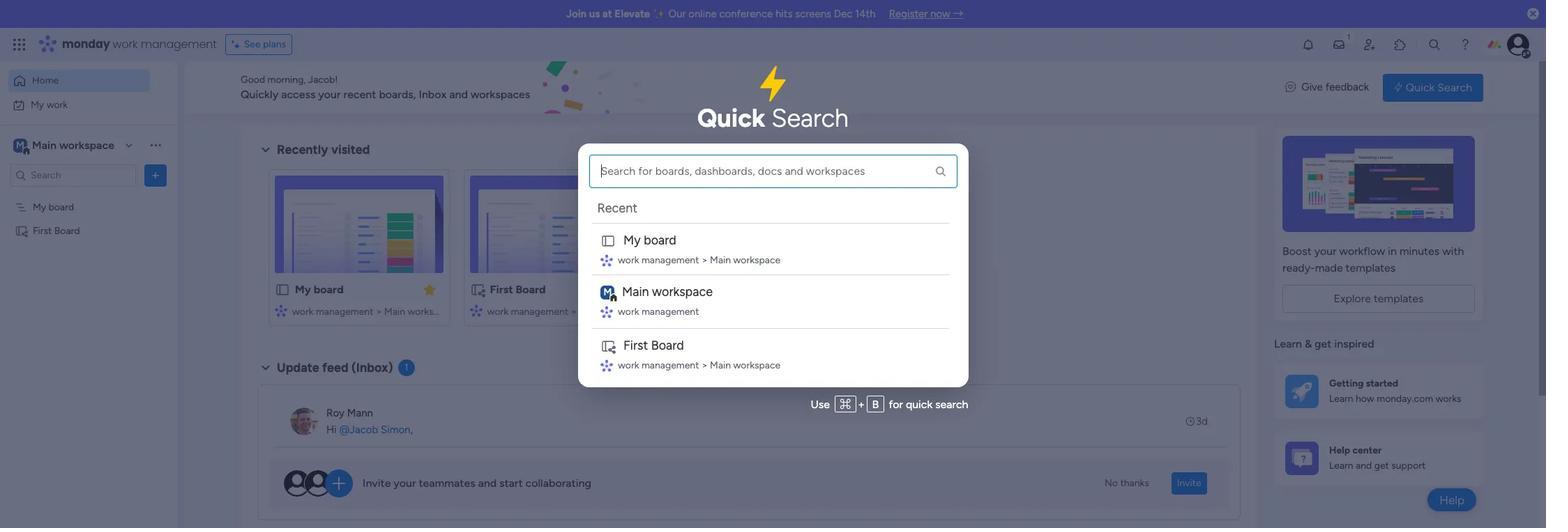 Task type: locate. For each thing, give the bounding box(es) containing it.
your left teammates
[[394, 477, 416, 490]]

works
[[1436, 394, 1462, 405]]

2 horizontal spatial first board
[[623, 338, 684, 353]]

invite button
[[1172, 473, 1207, 495]]

0 horizontal spatial quick
[[697, 103, 765, 133]]

2 vertical spatial board
[[314, 283, 344, 296]]

list box
[[0, 193, 178, 431], [589, 221, 952, 382]]

work management > main workspace up (inbox)
[[292, 306, 455, 318]]

board right public board icon
[[314, 283, 344, 296]]

get right the '&'
[[1315, 338, 1332, 351]]

learn for help
[[1329, 460, 1354, 472]]

0 horizontal spatial and
[[449, 88, 468, 101]]

work
[[113, 36, 138, 52], [46, 99, 68, 111], [618, 254, 639, 266], [618, 306, 639, 318], [292, 306, 313, 318], [487, 306, 508, 318], [618, 360, 639, 371]]

monday.com
[[1377, 394, 1433, 405]]

help inside "button"
[[1440, 493, 1465, 507]]

learn
[[1274, 338, 1302, 351], [1329, 394, 1354, 405], [1329, 460, 1354, 472]]

templates down workflow
[[1346, 262, 1396, 275]]

learn down getting
[[1329, 394, 1354, 405]]

quick search right v2 bolt switch icon
[[1406, 81, 1472, 94]]

search up search for boards, dashboards, docs and workspaces search box on the top of the page
[[772, 103, 849, 133]]

main workspace up the search in workspace field
[[32, 138, 114, 152]]

jacob simon image
[[1507, 33, 1530, 56]]

>
[[701, 254, 707, 266], [376, 306, 382, 318], [571, 306, 577, 318], [701, 360, 707, 371]]

2 horizontal spatial shareable board image
[[600, 338, 616, 354]]

m for workspace image
[[16, 139, 24, 151]]

getting
[[1329, 378, 1364, 390]]

search down help icon
[[1438, 81, 1472, 94]]

templates right explore
[[1374, 292, 1424, 305]]

1 horizontal spatial your
[[394, 477, 416, 490]]

main workspace up work management
[[622, 284, 712, 300]]

getting started element
[[1274, 364, 1484, 420]]

learn down 'center'
[[1329, 460, 1354, 472]]

mann
[[347, 407, 373, 420]]

0 vertical spatial learn
[[1274, 338, 1302, 351]]

0 horizontal spatial help
[[1329, 445, 1350, 457]]

minutes
[[1400, 245, 1440, 258]]

your up made
[[1315, 245, 1337, 258]]

my
[[31, 99, 44, 111], [33, 201, 46, 213], [623, 233, 640, 248], [295, 283, 311, 296]]

board inside quick search results list box
[[516, 283, 546, 296]]

board
[[54, 225, 80, 237], [516, 283, 546, 296], [651, 338, 684, 353]]

learn inside getting started learn how monday.com works
[[1329, 394, 1354, 405]]

0 vertical spatial board
[[49, 201, 74, 213]]

0 horizontal spatial first
[[33, 225, 52, 237]]

boost your workflow in minutes with ready-made templates
[[1283, 245, 1464, 275]]

work management > main workspace down workspace icon
[[487, 306, 650, 318]]

public board image
[[275, 282, 290, 298]]

templates
[[1346, 262, 1396, 275], [1374, 292, 1424, 305]]

quickly
[[241, 88, 278, 101]]

3d
[[1196, 416, 1208, 428]]

close update feed (inbox) image
[[257, 360, 274, 377]]

1 vertical spatial help
[[1440, 493, 1465, 507]]

and down 'center'
[[1356, 460, 1372, 472]]

visited
[[331, 142, 370, 158]]

2 vertical spatial learn
[[1329, 460, 1354, 472]]

1 horizontal spatial board
[[516, 283, 546, 296]]

work management > main workspace up work management
[[618, 254, 780, 266]]

1 horizontal spatial and
[[478, 477, 497, 490]]

apps image
[[1394, 38, 1407, 52]]

no thanks button
[[1099, 473, 1155, 495]]

quick up search for boards, dashboards, docs and workspaces search box on the top of the page
[[697, 103, 765, 133]]

1 horizontal spatial shareable board image
[[470, 282, 485, 298]]

0 vertical spatial first
[[33, 225, 52, 237]]

0 vertical spatial get
[[1315, 338, 1332, 351]]

quick search
[[1406, 81, 1472, 94], [697, 103, 849, 133]]

option
[[0, 195, 178, 197]]

1 horizontal spatial search
[[1438, 81, 1472, 94]]

for quick search
[[886, 398, 968, 411]]

None search field
[[589, 154, 957, 188]]

help inside help center learn and get support
[[1329, 445, 1350, 457]]

0 horizontal spatial shareable board image
[[15, 224, 28, 237]]

0 horizontal spatial invite
[[363, 477, 391, 490]]

inbox image
[[1332, 38, 1346, 52]]

⌘
[[840, 398, 851, 411]]

get
[[1315, 338, 1332, 351], [1374, 460, 1389, 472]]

quick search up search for boards, dashboards, docs and workspaces search box on the top of the page
[[697, 103, 849, 133]]

center
[[1353, 445, 1382, 457]]

board for first board
[[49, 201, 74, 213]]

feedback
[[1326, 81, 1369, 94]]

2 horizontal spatial my board
[[623, 233, 676, 248]]

0 vertical spatial and
[[449, 88, 468, 101]]

my board down the search in workspace field
[[33, 201, 74, 213]]

first
[[33, 225, 52, 237], [490, 283, 513, 296], [623, 338, 648, 353]]

1 vertical spatial board
[[516, 283, 546, 296]]

get down 'center'
[[1374, 460, 1389, 472]]

2 horizontal spatial first
[[623, 338, 648, 353]]

my down home
[[31, 99, 44, 111]]

1 horizontal spatial first
[[490, 283, 513, 296]]

2 horizontal spatial and
[[1356, 460, 1372, 472]]

explore templates
[[1334, 292, 1424, 305]]

0 vertical spatial help
[[1329, 445, 1350, 457]]

main inside the workspace selection element
[[32, 138, 57, 152]]

1 horizontal spatial list box
[[589, 221, 952, 382]]

workspace selection element
[[13, 137, 116, 155]]

2 horizontal spatial your
[[1315, 245, 1337, 258]]

1 vertical spatial quick
[[697, 103, 765, 133]]

quick search inside quick search button
[[1406, 81, 1472, 94]]

work management > main workspace down work management
[[618, 360, 780, 371]]

quick right v2 bolt switch icon
[[1406, 81, 1435, 94]]

0 horizontal spatial first board
[[33, 225, 80, 237]]

1 vertical spatial get
[[1374, 460, 1389, 472]]

workflow
[[1340, 245, 1385, 258]]

my board inside quick search results list box
[[295, 283, 344, 296]]

0 vertical spatial m
[[16, 139, 24, 151]]

0 horizontal spatial your
[[318, 88, 341, 101]]

board inside quick search results list box
[[314, 283, 344, 296]]

help center element
[[1274, 431, 1484, 486]]

elevate
[[615, 8, 650, 20]]

0 vertical spatial quick search
[[1406, 81, 1472, 94]]

your inside good morning, jacob! quickly access your recent boards, inbox and workspaces
[[318, 88, 341, 101]]

1 horizontal spatial m
[[603, 286, 612, 298]]

0 vertical spatial first board
[[33, 225, 80, 237]]

recently visited
[[277, 142, 370, 158]]

see plans button
[[225, 34, 292, 55]]

1 vertical spatial templates
[[1374, 292, 1424, 305]]

2 vertical spatial shareable board image
[[600, 338, 616, 354]]

1 vertical spatial main workspace
[[622, 284, 712, 300]]

get inside help center learn and get support
[[1374, 460, 1389, 472]]

templates inside boost your workflow in minutes with ready-made templates
[[1346, 262, 1396, 275]]

2 vertical spatial and
[[478, 477, 497, 490]]

invite for invite
[[1177, 478, 1202, 490]]

ready-
[[1283, 262, 1315, 275]]

work down remove from favorites image at bottom left
[[618, 306, 639, 318]]

getting started learn how monday.com works
[[1329, 378, 1462, 405]]

1 horizontal spatial first board
[[490, 283, 546, 296]]

learn left the '&'
[[1274, 338, 1302, 351]]

and inside help center learn and get support
[[1356, 460, 1372, 472]]

shareable board image
[[15, 224, 28, 237], [470, 282, 485, 298], [600, 338, 616, 354]]

1 horizontal spatial quick
[[1406, 81, 1435, 94]]

(inbox)
[[351, 361, 393, 376]]

my board
[[33, 201, 74, 213], [623, 233, 676, 248], [295, 283, 344, 296]]

✨
[[653, 8, 666, 20]]

1 vertical spatial learn
[[1329, 394, 1354, 405]]

2 vertical spatial board
[[651, 338, 684, 353]]

quick
[[906, 398, 933, 411]]

1 vertical spatial first
[[490, 283, 513, 296]]

2 horizontal spatial board
[[643, 233, 676, 248]]

0 horizontal spatial my board
[[33, 201, 74, 213]]

home button
[[8, 70, 150, 92]]

m
[[16, 139, 24, 151], [603, 286, 612, 298]]

your down jacob!
[[318, 88, 341, 101]]

use
[[811, 398, 833, 411]]

0 horizontal spatial get
[[1315, 338, 1332, 351]]

monday work management
[[62, 36, 217, 52]]

boards,
[[379, 88, 416, 101]]

main workspace inside the workspace selection element
[[32, 138, 114, 152]]

main
[[32, 138, 57, 152], [710, 254, 731, 266], [622, 284, 649, 300], [384, 306, 405, 318], [579, 306, 600, 318], [710, 360, 731, 371]]

1 vertical spatial and
[[1356, 460, 1372, 472]]

2 horizontal spatial board
[[651, 338, 684, 353]]

my work
[[31, 99, 68, 111]]

your inside boost your workflow in minutes with ready-made templates
[[1315, 245, 1337, 258]]

board for work management > main workspace
[[314, 283, 344, 296]]

1 horizontal spatial board
[[314, 283, 344, 296]]

board down the search in workspace field
[[49, 201, 74, 213]]

0 vertical spatial my board
[[33, 201, 74, 213]]

invite
[[363, 477, 391, 490], [1177, 478, 1202, 490]]

main workspace
[[32, 138, 114, 152], [622, 284, 712, 300]]

my right public board image at the left of the page
[[623, 233, 640, 248]]

learn inside help center learn and get support
[[1329, 460, 1354, 472]]

0 vertical spatial search
[[1438, 81, 1472, 94]]

your for boost your workflow in minutes with ready-made templates
[[1315, 245, 1337, 258]]

1 vertical spatial quick search
[[697, 103, 849, 133]]

0 horizontal spatial board
[[49, 201, 74, 213]]

good morning, jacob! quickly access your recent boards, inbox and workspaces
[[241, 74, 530, 101]]

invite inside invite button
[[1177, 478, 1202, 490]]

Search for boards, dashboards, docs and workspaces search field
[[589, 154, 957, 188]]

1 vertical spatial board
[[643, 233, 676, 248]]

board
[[49, 201, 74, 213], [643, 233, 676, 248], [314, 283, 344, 296]]

1 image
[[1343, 29, 1355, 44]]

access
[[281, 88, 316, 101]]

1 horizontal spatial quick search
[[1406, 81, 1472, 94]]

board right public board image at the left of the page
[[643, 233, 676, 248]]

1 horizontal spatial get
[[1374, 460, 1389, 472]]

0 vertical spatial shareable board image
[[15, 224, 28, 237]]

1 horizontal spatial invite
[[1177, 478, 1202, 490]]

0 horizontal spatial main workspace
[[32, 138, 114, 152]]

1 vertical spatial shareable board image
[[470, 282, 485, 298]]

register now → link
[[889, 8, 963, 20]]

1 vertical spatial your
[[1315, 245, 1337, 258]]

0 vertical spatial quick
[[1406, 81, 1435, 94]]

1 vertical spatial first board
[[490, 283, 546, 296]]

quick inside button
[[1406, 81, 1435, 94]]

your for invite your teammates and start collaborating
[[394, 477, 416, 490]]

learn for getting
[[1329, 394, 1354, 405]]

m inside workspace icon
[[603, 286, 612, 298]]

search
[[1438, 81, 1472, 94], [772, 103, 849, 133]]

inspired
[[1335, 338, 1375, 351]]

help
[[1329, 445, 1350, 457], [1440, 493, 1465, 507]]

work right component image
[[487, 306, 508, 318]]

monday
[[62, 36, 110, 52]]

0 horizontal spatial board
[[54, 225, 80, 237]]

m inside workspace image
[[16, 139, 24, 151]]

0 horizontal spatial m
[[16, 139, 24, 151]]

0 horizontal spatial quick search
[[697, 103, 849, 133]]

0 vertical spatial main workspace
[[32, 138, 114, 152]]

your
[[318, 88, 341, 101], [1315, 245, 1337, 258], [394, 477, 416, 490]]

management
[[141, 36, 217, 52], [641, 254, 699, 266], [641, 306, 699, 318], [316, 306, 373, 318], [511, 306, 568, 318], [641, 360, 699, 371]]

and left start
[[478, 477, 497, 490]]

work inside button
[[46, 99, 68, 111]]

1 horizontal spatial help
[[1440, 493, 1465, 507]]

jacob!
[[308, 74, 338, 86]]

workspaces
[[471, 88, 530, 101]]

0 vertical spatial templates
[[1346, 262, 1396, 275]]

and right inbox
[[449, 88, 468, 101]]

my right public board icon
[[295, 283, 311, 296]]

work down home
[[46, 99, 68, 111]]

0 vertical spatial your
[[318, 88, 341, 101]]

thanks
[[1120, 478, 1149, 490]]

my board right public board icon
[[295, 283, 344, 296]]

component image
[[470, 304, 482, 317]]

update feed (inbox)
[[277, 361, 393, 376]]

roy mann image
[[290, 408, 318, 436]]

2 vertical spatial your
[[394, 477, 416, 490]]

help center learn and get support
[[1329, 445, 1426, 472]]

my board right public board image at the left of the page
[[623, 233, 676, 248]]

help for help center learn and get support
[[1329, 445, 1350, 457]]

v2 bolt switch image
[[1394, 80, 1402, 95]]

boost
[[1283, 245, 1312, 258]]

work management > main workspace
[[618, 254, 780, 266], [292, 306, 455, 318], [487, 306, 650, 318], [618, 360, 780, 371]]

1 vertical spatial my board
[[623, 233, 676, 248]]

1 vertical spatial m
[[603, 286, 612, 298]]

1 horizontal spatial my board
[[295, 283, 344, 296]]

1 horizontal spatial main workspace
[[622, 284, 712, 300]]

2 vertical spatial my board
[[295, 283, 344, 296]]

main workspace inside list box
[[622, 284, 712, 300]]

1 vertical spatial search
[[772, 103, 849, 133]]



Task type: describe. For each thing, give the bounding box(es) containing it.
m for workspace icon
[[603, 286, 612, 298]]

no thanks
[[1105, 478, 1149, 490]]

learn & get inspired
[[1274, 338, 1375, 351]]

and for help center learn and get support
[[1356, 460, 1372, 472]]

join
[[566, 8, 587, 20]]

v2 user feedback image
[[1286, 80, 1296, 95]]

+
[[858, 398, 865, 411]]

with
[[1443, 245, 1464, 258]]

morning,
[[267, 74, 306, 86]]

invite for invite your teammates and start collaborating
[[363, 477, 391, 490]]

register
[[889, 8, 928, 20]]

teammates
[[419, 477, 475, 490]]

join us at elevate ✨ our online conference hits screens dec 14th
[[566, 8, 876, 20]]

and for invite your teammates and start collaborating
[[478, 477, 497, 490]]

public board image
[[600, 233, 616, 248]]

for
[[889, 398, 903, 411]]

collaborating
[[526, 477, 591, 490]]

my board for work management > main workspace
[[295, 283, 344, 296]]

no
[[1105, 478, 1118, 490]]

my down the search in workspace field
[[33, 201, 46, 213]]

give feedback
[[1302, 81, 1369, 94]]

quick search results list box
[[257, 158, 1241, 343]]

feed
[[322, 361, 348, 376]]

update
[[277, 361, 319, 376]]

2 vertical spatial first
[[623, 338, 648, 353]]

explore templates button
[[1283, 285, 1475, 313]]

0 horizontal spatial list box
[[0, 193, 178, 431]]

workspace image
[[13, 138, 27, 153]]

start
[[499, 477, 523, 490]]

good
[[241, 74, 265, 86]]

hits
[[776, 8, 793, 20]]

help for help
[[1440, 493, 1465, 507]]

main workspace for workspace image
[[32, 138, 114, 152]]

give
[[1302, 81, 1323, 94]]

work up remove from favorites image at bottom left
[[618, 254, 639, 266]]

my inside button
[[31, 99, 44, 111]]

conference
[[719, 8, 773, 20]]

recent
[[344, 88, 376, 101]]

first board inside quick search results list box
[[490, 283, 546, 296]]

recently
[[277, 142, 328, 158]]

1
[[404, 362, 408, 374]]

search everything image
[[1428, 38, 1442, 52]]

our
[[669, 8, 686, 20]]

home
[[32, 75, 59, 86]]

select product image
[[13, 38, 27, 52]]

notifications image
[[1301, 38, 1315, 52]]

→
[[953, 8, 963, 20]]

support
[[1392, 460, 1426, 472]]

register now →
[[889, 8, 963, 20]]

remove from favorites image
[[617, 283, 631, 297]]

search image
[[934, 165, 947, 178]]

inbox
[[419, 88, 447, 101]]

and inside good morning, jacob! quickly access your recent boards, inbox and workspaces
[[449, 88, 468, 101]]

remove from favorites image
[[422, 283, 436, 297]]

templates inside button
[[1374, 292, 1424, 305]]

made
[[1315, 262, 1343, 275]]

invite your teammates and start collaborating
[[363, 477, 591, 490]]

help button
[[1428, 489, 1477, 512]]

my work button
[[8, 94, 150, 116]]

close recently visited image
[[257, 142, 274, 158]]

see plans
[[244, 38, 286, 50]]

online
[[689, 8, 717, 20]]

us
[[589, 8, 600, 20]]

work right component icon
[[292, 306, 313, 318]]

roy mann
[[326, 407, 373, 420]]

14th
[[855, 8, 876, 20]]

explore
[[1334, 292, 1371, 305]]

&
[[1305, 338, 1312, 351]]

in
[[1388, 245, 1397, 258]]

b
[[872, 398, 879, 411]]

help image
[[1458, 38, 1472, 52]]

first inside quick search results list box
[[490, 283, 513, 296]]

workspace image
[[601, 285, 614, 300]]

quick search button
[[1383, 74, 1484, 101]]

roy
[[326, 407, 345, 420]]

search inside button
[[1438, 81, 1472, 94]]

dec
[[834, 8, 853, 20]]

now
[[930, 8, 950, 20]]

recent
[[597, 201, 637, 216]]

see
[[244, 38, 261, 50]]

how
[[1356, 394, 1375, 405]]

invite members image
[[1363, 38, 1377, 52]]

my board for first board
[[33, 201, 74, 213]]

my inside quick search results list box
[[295, 283, 311, 296]]

0 horizontal spatial search
[[772, 103, 849, 133]]

templates image image
[[1287, 136, 1471, 232]]

started
[[1366, 378, 1399, 390]]

main workspace for workspace icon
[[622, 284, 712, 300]]

screens
[[795, 8, 831, 20]]

2 vertical spatial first board
[[623, 338, 684, 353]]

search
[[935, 398, 968, 411]]

component image
[[275, 304, 287, 317]]

work right monday
[[113, 36, 138, 52]]

at
[[602, 8, 612, 20]]

0 vertical spatial board
[[54, 225, 80, 237]]

plans
[[263, 38, 286, 50]]

Search in workspace field
[[29, 167, 116, 183]]

work down work management
[[618, 360, 639, 371]]

work management
[[618, 306, 699, 318]]



Task type: vqa. For each thing, say whether or not it's contained in the screenshot.
the Custom FIELD
no



